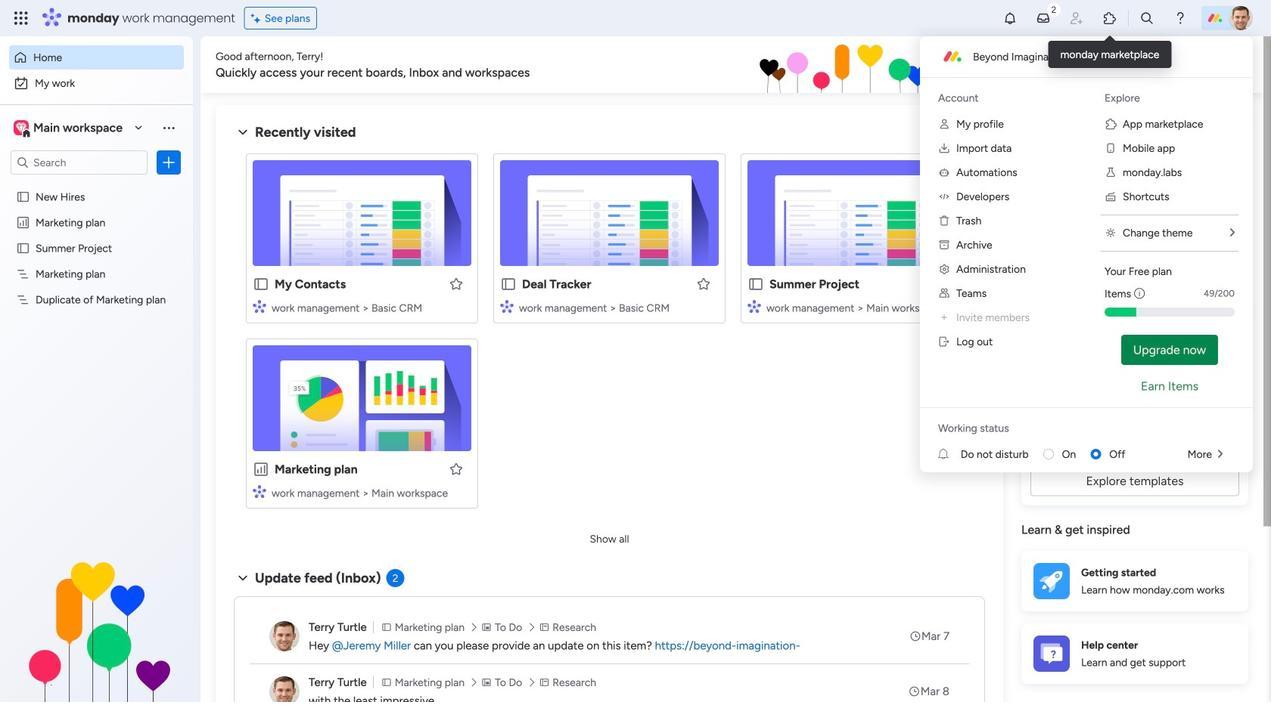 Task type: describe. For each thing, give the bounding box(es) containing it.
mobile app image
[[1105, 142, 1117, 154]]

1 terry turtle image from the top
[[269, 622, 300, 652]]

menu image
[[161, 120, 176, 135]]

select product image
[[14, 11, 29, 26]]

public dashboard image
[[16, 215, 30, 230]]

log out image
[[938, 336, 950, 348]]

trash image
[[938, 215, 950, 227]]

shortcuts image
[[1105, 191, 1117, 203]]

change theme image
[[1105, 227, 1117, 239]]

my profile image
[[938, 118, 950, 130]]

2 terry turtle image from the top
[[269, 677, 300, 703]]

1 vertical spatial lottie animation element
[[0, 550, 193, 703]]

templates image image
[[1035, 304, 1235, 409]]

automations image
[[938, 166, 950, 179]]

1 vertical spatial option
[[9, 71, 184, 95]]

getting started element
[[1022, 551, 1249, 612]]



Task type: locate. For each thing, give the bounding box(es) containing it.
0 vertical spatial lottie animation image
[[593, 36, 1019, 94]]

help center element
[[1022, 624, 1249, 685]]

close recently visited image
[[234, 123, 252, 141]]

monday.labs image
[[1105, 166, 1117, 179]]

workspace selection element
[[11, 101, 130, 154]]

terry turtle image
[[1229, 6, 1253, 30]]

1 horizontal spatial list arrow image
[[1230, 227, 1235, 238]]

2 vertical spatial option
[[0, 183, 193, 186]]

add to favorites image
[[449, 277, 464, 292], [696, 277, 711, 292], [449, 462, 464, 477]]

archive image
[[938, 239, 950, 251]]

0 vertical spatial terry turtle image
[[269, 622, 300, 652]]

list arrow image
[[1230, 227, 1235, 238], [1218, 449, 1223, 460]]

options image
[[161, 155, 176, 170]]

Search in workspace field
[[32, 154, 126, 171]]

0 vertical spatial option
[[9, 45, 184, 70]]

lottie animation image
[[593, 36, 1019, 94], [0, 550, 193, 703]]

update feed image
[[1036, 11, 1051, 26]]

1 vertical spatial list arrow image
[[1218, 449, 1223, 460]]

invite members image
[[938, 312, 950, 324]]

menu item
[[938, 309, 1068, 327]]

notifications image
[[1003, 11, 1018, 26]]

option
[[9, 45, 184, 70], [9, 71, 184, 95], [0, 183, 193, 186]]

v2 surfce notifications image
[[938, 447, 961, 463]]

list box
[[0, 181, 193, 517]]

public dashboard image
[[253, 462, 269, 478]]

administration image
[[938, 263, 950, 275]]

public board image
[[16, 190, 30, 204], [253, 276, 269, 293], [500, 276, 517, 293], [748, 276, 764, 293]]

lottie animation element
[[593, 36, 1019, 94], [0, 550, 193, 703]]

quick search results list box
[[234, 141, 985, 527]]

0 horizontal spatial list arrow image
[[1218, 449, 1223, 460]]

teams image
[[938, 288, 950, 300]]

import data image
[[938, 142, 950, 154]]

see plans image
[[251, 10, 265, 27]]

v2 info image
[[1134, 286, 1145, 302]]

0 horizontal spatial lottie animation element
[[0, 550, 193, 703]]

remove from favorites image
[[944, 277, 959, 292]]

2 image
[[1047, 1, 1061, 18]]

1 vertical spatial terry turtle image
[[269, 677, 300, 703]]

1 horizontal spatial lottie animation element
[[593, 36, 1019, 94]]

close update feed (inbox) image
[[234, 570, 252, 588]]

1 horizontal spatial lottie animation image
[[593, 36, 1019, 94]]

monday marketplace image
[[1102, 11, 1118, 26]]

search everything image
[[1140, 11, 1155, 26]]

0 vertical spatial lottie animation element
[[593, 36, 1019, 94]]

public board image
[[16, 241, 30, 256]]

component image
[[748, 300, 761, 314]]

v2 bolt switch image
[[1152, 56, 1161, 73]]

0 vertical spatial list arrow image
[[1230, 227, 1235, 238]]

v2 user feedback image
[[1034, 56, 1045, 73]]

0 horizontal spatial lottie animation image
[[0, 550, 193, 703]]

terry turtle image
[[269, 622, 300, 652], [269, 677, 300, 703]]

help image
[[1173, 11, 1188, 26]]

2 element
[[386, 570, 405, 588]]

1 vertical spatial lottie animation image
[[0, 550, 193, 703]]

developers image
[[938, 191, 950, 203]]



Task type: vqa. For each thing, say whether or not it's contained in the screenshot.
'Hire New Interns' corresponding to Owner
no



